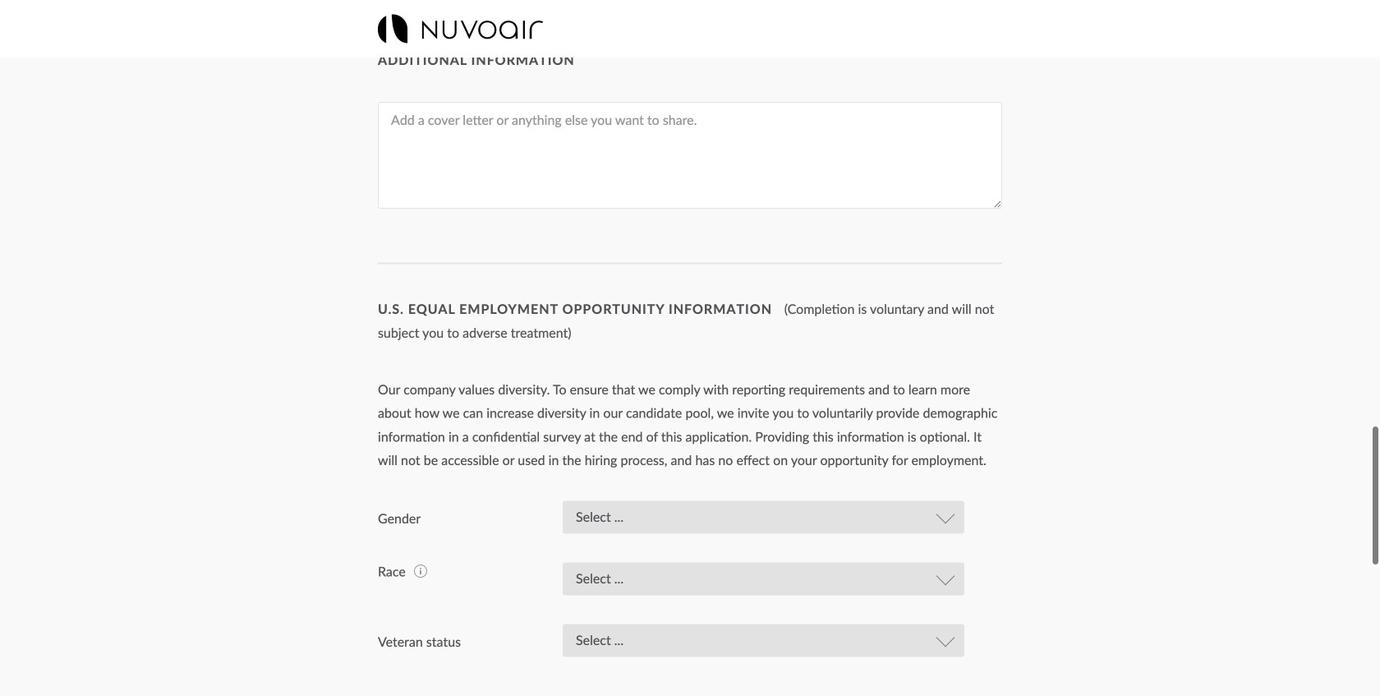 Task type: vqa. For each thing, say whether or not it's contained in the screenshot.
'Click to see details about each option.' icon
yes



Task type: locate. For each thing, give the bounding box(es) containing it.
nuvoair logo image
[[378, 14, 543, 43]]

click to see details about each option. image
[[414, 565, 427, 578]]



Task type: describe. For each thing, give the bounding box(es) containing it.
Add a cover letter or anything else you want to share. text field
[[378, 102, 1003, 209]]



